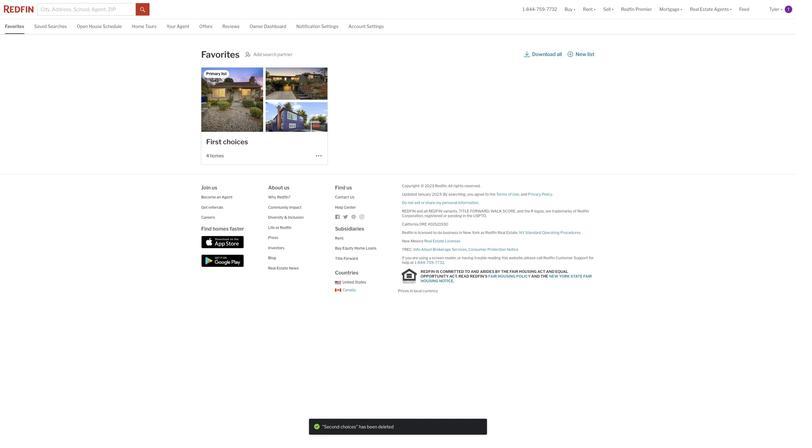 Task type: vqa. For each thing, say whether or not it's contained in the screenshot.
Open House Schedule in the left top of the page
yes



Task type: describe. For each thing, give the bounding box(es) containing it.
redfin left the is
[[402, 231, 413, 235]]

owner
[[250, 24, 263, 29]]

support
[[574, 256, 588, 261]]

real down the blog button
[[268, 266, 276, 271]]

copyright: © 2023 redfin. all rights reserved.
[[402, 184, 481, 189]]

by
[[495, 270, 500, 274]]

user photo image
[[785, 6, 792, 13]]

1 horizontal spatial home
[[354, 246, 365, 251]]

has
[[359, 425, 366, 430]]

state
[[571, 274, 583, 279]]

open house schedule
[[77, 24, 122, 29]]

housing inside new york state fair housing notice
[[421, 279, 438, 284]]

us for find us
[[346, 185, 352, 191]]

homes for find
[[213, 226, 229, 232]]

join us
[[201, 185, 217, 191]]

title
[[459, 209, 469, 214]]

▾ for rent ▾
[[594, 7, 596, 12]]

is
[[414, 231, 417, 235]]

download the redfin app from the google play store image
[[201, 255, 244, 268]]

redfin down the &
[[280, 226, 291, 230]]

. right the privacy
[[552, 192, 553, 197]]

careers
[[201, 215, 215, 220]]

1 vertical spatial favorites
[[201, 49, 240, 60]]

community
[[268, 205, 289, 210]]

diversity & inclusion button
[[268, 215, 304, 220]]

agree
[[474, 192, 484, 197]]

"second
[[322, 425, 339, 430]]

investors button
[[268, 246, 284, 251]]

why
[[268, 195, 276, 200]]

trademarks
[[552, 209, 572, 214]]

rent ▾
[[583, 7, 596, 12]]

trouble
[[474, 256, 487, 261]]

website,
[[509, 256, 524, 261]]

subsidiaries
[[335, 226, 364, 232]]

prices
[[398, 289, 409, 294]]

1 horizontal spatial to
[[485, 192, 489, 197]]

opportunity
[[421, 274, 449, 279]]

1 vertical spatial ,
[[467, 248, 468, 252]]

us for about us
[[284, 185, 290, 191]]

score,
[[503, 209, 516, 214]]

and right "use"
[[521, 192, 527, 197]]

1 vertical spatial estate
[[433, 239, 444, 244]]

having
[[462, 256, 474, 261]]

0 vertical spatial ,
[[519, 192, 520, 197]]

are inside if you are using a screen reader, or having trouble reading this website, please call redfin customer support for help at
[[412, 256, 418, 261]]

as
[[481, 231, 485, 235]]

real left estate. in the bottom right of the page
[[498, 231, 505, 235]]

local
[[414, 289, 422, 294]]

new mexico real estate licenses
[[402, 239, 461, 244]]

impact
[[289, 205, 302, 210]]

photo of 629 beloit ave, kensington, ca 94708 image
[[266, 68, 327, 100]]

homes for 4
[[210, 153, 224, 159]]

saved searches link
[[34, 19, 67, 33]]

agent inside 'your agent' link
[[177, 24, 189, 29]]

if you are using a screen reader, or having trouble reading this website, please call redfin customer support for help at
[[402, 256, 594, 265]]

searches
[[48, 24, 67, 29]]

deleted
[[378, 425, 394, 430]]

▾ for tyler ▾
[[780, 7, 782, 12]]

download the redfin app on the apple app store image
[[201, 236, 244, 249]]

primary list
[[206, 71, 227, 76]]

of inside redfin and all redfin variants, title forward, walk score, and the r logos, are trademarks of redfin corporation, registered or pending in the uspto.
[[573, 209, 577, 214]]

redfin down the "my"
[[429, 209, 442, 214]]

. right the screen
[[444, 261, 445, 265]]

dashboard
[[264, 24, 286, 29]]

mortgage ▾
[[659, 7, 683, 12]]

0 horizontal spatial to
[[433, 231, 437, 235]]

new list button
[[567, 49, 595, 60]]

sell ▾
[[603, 7, 614, 12]]

do
[[438, 231, 442, 235]]

#01521930
[[428, 222, 448, 227]]

pending
[[448, 214, 462, 219]]

all inside button
[[557, 52, 562, 57]]

at inside if you are using a screen reader, or having trouble reading this website, please call redfin customer support for help at
[[410, 261, 414, 265]]

estate for agents
[[700, 7, 713, 12]]

feed button
[[736, 0, 766, 19]]

ny standard operating procedures link
[[519, 231, 581, 235]]

call
[[537, 256, 543, 261]]

get referrals button
[[201, 205, 223, 210]]

redfin inside redfin and all redfin variants, title forward, walk score, and the r logos, are trademarks of redfin corporation, registered or pending in the uspto.
[[577, 209, 589, 214]]

equal housing opportunity image
[[402, 269, 417, 284]]

add
[[253, 52, 262, 57]]

844- for 1-844-759-7732
[[526, 7, 537, 12]]

redfin twitter image
[[343, 215, 348, 220]]

us flag image
[[335, 282, 341, 285]]

your agent link
[[167, 19, 189, 33]]

real down licensed
[[424, 239, 432, 244]]

policy
[[542, 192, 552, 197]]

information
[[458, 201, 479, 205]]

1 horizontal spatial housing
[[498, 274, 515, 279]]

mortgage
[[659, 7, 680, 12]]

news
[[289, 266, 299, 271]]

york
[[472, 231, 480, 235]]

bay equity home loans
[[335, 246, 376, 251]]

fair inside redfin is committed to and abides by the fair housing act and equal opportunity act. read redfin's
[[510, 270, 518, 274]]

press button
[[268, 236, 278, 240]]

and right score,
[[517, 209, 524, 214]]

new for new mexico real estate licenses
[[402, 239, 410, 244]]

act.
[[450, 274, 458, 279]]

1 horizontal spatial the
[[490, 192, 496, 197]]

life at redfin
[[268, 226, 291, 230]]

are inside redfin and all redfin variants, title forward, walk score, and the r logos, are trademarks of redfin corporation, registered or pending in the uspto.
[[546, 209, 551, 214]]

redfin right as
[[485, 231, 497, 235]]

updated january 2023: by searching, you agree to the terms of use , and privacy policy .
[[402, 192, 553, 197]]

2023:
[[432, 192, 442, 197]]

an
[[217, 195, 221, 200]]

loans
[[366, 246, 376, 251]]

inclusion
[[288, 215, 304, 220]]

diversity & inclusion
[[268, 215, 304, 220]]

customer
[[556, 256, 573, 261]]

5 ▾ from the left
[[730, 7, 732, 12]]

community impact
[[268, 205, 302, 210]]

▾ for sell ▾
[[612, 7, 614, 12]]

forward,
[[470, 209, 490, 214]]

new for new list
[[576, 52, 586, 57]]

1 horizontal spatial and
[[531, 274, 540, 279]]

do not sell or share my personal information .
[[402, 201, 479, 205]]

bay equity home loans button
[[335, 246, 376, 251]]

0 horizontal spatial favorites
[[5, 24, 24, 29]]

. down committed
[[453, 279, 454, 284]]

licenses
[[445, 239, 461, 244]]

you inside if you are using a screen reader, or having trouble reading this website, please call redfin customer support for help at
[[405, 256, 412, 261]]

photo of 5712 solano ave, richmond, ca 94805 image
[[201, 68, 263, 132]]

redfin pinterest image
[[351, 215, 356, 220]]

trec: info about brokerage services , consumer protection notice
[[402, 248, 518, 252]]

ny
[[519, 231, 525, 235]]

community impact button
[[268, 205, 302, 210]]

equal
[[555, 270, 568, 274]]

search
[[263, 52, 276, 57]]

tyler
[[769, 7, 779, 12]]

blog
[[268, 256, 276, 261]]

mortgage ▾ button
[[659, 0, 683, 19]]

0 vertical spatial about
[[268, 185, 283, 191]]

find for find homes faster
[[201, 226, 212, 232]]

1 horizontal spatial the
[[541, 274, 548, 279]]

new york state fair housing notice link
[[421, 274, 592, 284]]

list for primary list
[[221, 71, 227, 76]]

do not sell or share my personal information link
[[402, 201, 479, 205]]

us for join us
[[212, 185, 217, 191]]

rent. button
[[335, 236, 344, 241]]

privacy policy link
[[528, 192, 552, 197]]

home tours
[[132, 24, 157, 29]]

first choices
[[206, 138, 248, 146]]

redfin for and
[[402, 209, 416, 214]]

become
[[201, 195, 216, 200]]

act
[[537, 270, 545, 274]]

"second choices" has been deleted
[[322, 425, 394, 430]]

and down sell at the right of the page
[[417, 209, 423, 214]]

rent ▾ button
[[579, 0, 600, 19]]

your
[[167, 24, 176, 29]]



Task type: locate. For each thing, give the bounding box(es) containing it.
premier
[[636, 7, 652, 12]]

1 horizontal spatial in
[[459, 231, 462, 235]]

info
[[413, 248, 420, 252]]

housing inside redfin is committed to and abides by the fair housing act and equal opportunity act. read redfin's
[[519, 270, 537, 274]]

in right the pending
[[463, 214, 466, 219]]

please
[[524, 256, 536, 261]]

1 horizontal spatial list
[[587, 52, 595, 57]]

"second choices" has been deleted section
[[309, 419, 487, 436]]

0 horizontal spatial 7732
[[435, 261, 444, 265]]

you up information
[[467, 192, 474, 197]]

favorites left saved
[[5, 24, 24, 29]]

are left using
[[412, 256, 418, 261]]

redfin.
[[435, 184, 447, 189]]

home tours link
[[132, 19, 157, 33]]

0 vertical spatial 7732
[[547, 7, 557, 12]]

1 us from the left
[[212, 185, 217, 191]]

the inside redfin is committed to and abides by the fair housing act and equal opportunity act. read redfin's
[[501, 270, 509, 274]]

are right logos,
[[546, 209, 551, 214]]

in left local
[[410, 289, 413, 294]]

1 vertical spatial agent
[[222, 195, 233, 200]]

privacy
[[528, 192, 541, 197]]

0 vertical spatial home
[[132, 24, 144, 29]]

0 vertical spatial 844-
[[526, 7, 537, 12]]

0 horizontal spatial 1-844-759-7732 link
[[415, 261, 444, 265]]

0 horizontal spatial home
[[132, 24, 144, 29]]

redfin instagram image
[[359, 215, 364, 220]]

become an agent button
[[201, 195, 233, 200]]

info about brokerage services link
[[413, 248, 467, 252]]

us up redfin? at the top left of page
[[284, 185, 290, 191]]

download
[[532, 52, 556, 57]]

2 settings from the left
[[367, 24, 384, 29]]

0 horizontal spatial us
[[212, 185, 217, 191]]

estate left news
[[277, 266, 288, 271]]

and
[[521, 192, 527, 197], [417, 209, 423, 214], [517, 209, 524, 214]]

the left terms
[[490, 192, 496, 197]]

3 us from the left
[[346, 185, 352, 191]]

for
[[589, 256, 594, 261]]

january
[[418, 192, 431, 197]]

equity
[[343, 246, 354, 251]]

7732 for 1-844-759-7732
[[547, 7, 557, 12]]

2 horizontal spatial and
[[546, 270, 555, 274]]

1-844-759-7732 link up is
[[415, 261, 444, 265]]

agent right an
[[222, 195, 233, 200]]

0 horizontal spatial and
[[471, 270, 479, 274]]

all
[[557, 52, 562, 57], [424, 209, 428, 214]]

2 horizontal spatial fair
[[583, 274, 592, 279]]

brokerage
[[433, 248, 451, 252]]

▾ right agents
[[730, 7, 732, 12]]

1 vertical spatial are
[[412, 256, 418, 261]]

fair inside new york state fair housing notice
[[583, 274, 592, 279]]

0 vertical spatial you
[[467, 192, 474, 197]]

settings for account settings
[[367, 24, 384, 29]]

1 horizontal spatial 7732
[[547, 7, 557, 12]]

0 vertical spatial favorites
[[5, 24, 24, 29]]

1 vertical spatial home
[[354, 246, 365, 251]]

2 vertical spatial in
[[410, 289, 413, 294]]

0 horizontal spatial list
[[221, 71, 227, 76]]

1 horizontal spatial you
[[467, 192, 474, 197]]

1 vertical spatial of
[[573, 209, 577, 214]]

0 horizontal spatial estate
[[277, 266, 288, 271]]

of left "use"
[[508, 192, 512, 197]]

estate inside dropdown button
[[700, 7, 713, 12]]

▾ right tyler
[[780, 7, 782, 12]]

the
[[490, 192, 496, 197], [524, 209, 530, 214], [467, 214, 473, 219]]

1 horizontal spatial or
[[443, 214, 447, 219]]

0 horizontal spatial fair
[[488, 274, 497, 279]]

us
[[350, 195, 355, 200]]

us right join
[[212, 185, 217, 191]]

1- for 1-844-759-7732 .
[[415, 261, 418, 265]]

life
[[268, 226, 275, 230]]

▾ for mortgage ▾
[[681, 7, 683, 12]]

agent right your
[[177, 24, 189, 29]]

reading
[[488, 256, 501, 261]]

owner dashboard link
[[250, 19, 286, 33]]

find homes faster
[[201, 226, 244, 232]]

redfin right trademarks
[[577, 209, 589, 214]]

united
[[343, 280, 354, 285]]

about us
[[268, 185, 290, 191]]

, up having
[[467, 248, 468, 252]]

at right life in the bottom left of the page
[[276, 226, 279, 230]]

the right "by"
[[501, 270, 509, 274]]

0 horizontal spatial find
[[201, 226, 212, 232]]

1 horizontal spatial of
[[573, 209, 577, 214]]

2 vertical spatial or
[[457, 256, 461, 261]]

2 horizontal spatial us
[[346, 185, 352, 191]]

real estate agents ▾
[[690, 7, 732, 12]]

redfin right call
[[543, 256, 555, 261]]

canada link
[[335, 288, 356, 293]]

1 horizontal spatial agent
[[222, 195, 233, 200]]

▾ right buy
[[574, 7, 576, 12]]

1 horizontal spatial 844-
[[526, 7, 537, 12]]

list inside button
[[587, 52, 595, 57]]

in right business
[[459, 231, 462, 235]]

1 vertical spatial new
[[463, 231, 471, 235]]

1 horizontal spatial us
[[284, 185, 290, 191]]

redfin facebook image
[[335, 215, 340, 220]]

1 vertical spatial or
[[443, 214, 447, 219]]

1 horizontal spatial find
[[335, 185, 345, 191]]

759-
[[537, 7, 547, 12], [427, 261, 435, 265]]

▾ right rent
[[594, 7, 596, 12]]

rights
[[454, 184, 464, 189]]

1- for 1-844-759-7732
[[523, 7, 526, 12]]

1-844-759-7732
[[523, 7, 557, 12]]

0 horizontal spatial settings
[[321, 24, 338, 29]]

rent ▾ button
[[583, 0, 596, 19]]

redfin down the 1-844-759-7732 .
[[421, 270, 435, 274]]

copyright:
[[402, 184, 420, 189]]

0 horizontal spatial the
[[467, 214, 473, 219]]

registered
[[425, 214, 443, 219]]

new inside button
[[576, 52, 586, 57]]

and right to
[[471, 270, 479, 274]]

walk
[[491, 209, 502, 214]]

0 horizontal spatial in
[[410, 289, 413, 294]]

saved searches
[[34, 24, 67, 29]]

is
[[436, 270, 439, 274]]

and right act
[[546, 270, 555, 274]]

0 horizontal spatial or
[[421, 201, 425, 205]]

0 horizontal spatial 844-
[[418, 261, 427, 265]]

homes up download the redfin app on the apple app store image
[[213, 226, 229, 232]]

find for find us
[[335, 185, 345, 191]]

rent
[[583, 7, 593, 12]]

my
[[436, 201, 441, 205]]

real estate agents ▾ link
[[690, 0, 732, 19]]

open
[[77, 24, 88, 29]]

1 settings from the left
[[321, 24, 338, 29]]

4 ▾ from the left
[[681, 7, 683, 12]]

City, Address, School, Agent, ZIP search field
[[37, 3, 136, 16]]

0 vertical spatial 1-844-759-7732 link
[[523, 7, 557, 12]]

and right "policy"
[[531, 274, 540, 279]]

or left the pending
[[443, 214, 447, 219]]

1 horizontal spatial 1-844-759-7732 link
[[523, 7, 557, 12]]

0 horizontal spatial are
[[412, 256, 418, 261]]

or inside if you are using a screen reader, or having trouble reading this website, please call redfin customer support for help at
[[457, 256, 461, 261]]

housing
[[519, 270, 537, 274], [498, 274, 515, 279], [421, 279, 438, 284]]

0 horizontal spatial new
[[402, 239, 410, 244]]

1 horizontal spatial are
[[546, 209, 551, 214]]

0 horizontal spatial about
[[268, 185, 283, 191]]

not
[[408, 201, 414, 205]]

1 horizontal spatial fair
[[510, 270, 518, 274]]

0 vertical spatial are
[[546, 209, 551, 214]]

home left tours
[[132, 24, 144, 29]]

2 us from the left
[[284, 185, 290, 191]]

list for new list
[[587, 52, 595, 57]]

redfin down the "not"
[[402, 209, 416, 214]]

1 horizontal spatial 1-
[[523, 7, 526, 12]]

0 vertical spatial 759-
[[537, 7, 547, 12]]

home inside home tours link
[[132, 24, 144, 29]]

0 vertical spatial at
[[276, 226, 279, 230]]

settings right notification
[[321, 24, 338, 29]]

fair housing policy link
[[488, 274, 531, 279]]

forward
[[344, 256, 358, 261]]

the left r
[[524, 209, 530, 214]]

2 horizontal spatial or
[[457, 256, 461, 261]]

2 horizontal spatial new
[[576, 52, 586, 57]]

1 vertical spatial you
[[405, 256, 412, 261]]

in inside redfin and all redfin variants, title forward, walk score, and the r logos, are trademarks of redfin corporation, registered or pending in the uspto.
[[463, 214, 466, 219]]

this
[[502, 256, 508, 261]]

real estate licenses link
[[424, 239, 461, 244]]

favorites up primary list
[[201, 49, 240, 60]]

redfin inside if you are using a screen reader, or having trouble reading this website, please call redfin customer support for help at
[[543, 256, 555, 261]]

1 horizontal spatial at
[[410, 261, 414, 265]]

sell ▾ button
[[603, 0, 614, 19]]

1-844-759-7732 link left buy
[[523, 7, 557, 12]]

2 horizontal spatial housing
[[519, 270, 537, 274]]

redfin for is
[[421, 270, 435, 274]]

3 ▾ from the left
[[612, 7, 614, 12]]

7732 for 1-844-759-7732 .
[[435, 261, 444, 265]]

7732 left buy
[[547, 7, 557, 12]]

find up 'contact'
[[335, 185, 345, 191]]

licensed
[[418, 231, 432, 235]]

submit search image
[[140, 7, 145, 12]]

1 horizontal spatial about
[[421, 248, 432, 252]]

dre
[[419, 222, 427, 227]]

759- for 1-844-759-7732
[[537, 7, 547, 12]]

find down 'careers' at left
[[201, 226, 212, 232]]

0 horizontal spatial you
[[405, 256, 412, 261]]

. down the agree
[[479, 201, 479, 205]]

1 vertical spatial at
[[410, 261, 414, 265]]

us
[[212, 185, 217, 191], [284, 185, 290, 191], [346, 185, 352, 191]]

referrals
[[208, 205, 223, 210]]

, left the privacy
[[519, 192, 520, 197]]

settings right "account"
[[367, 24, 384, 29]]

about
[[268, 185, 283, 191], [421, 248, 432, 252]]

1 horizontal spatial new
[[463, 231, 471, 235]]

states
[[355, 280, 366, 285]]

reserved.
[[464, 184, 481, 189]]

account
[[348, 24, 366, 29]]

0 vertical spatial new
[[576, 52, 586, 57]]

0 horizontal spatial all
[[424, 209, 428, 214]]

redfin is committed to and abides by the fair housing act and equal opportunity act. read redfin's
[[421, 270, 568, 279]]

2023
[[425, 184, 434, 189]]

you right if
[[405, 256, 412, 261]]

2 horizontal spatial estate
[[700, 7, 713, 12]]

1 vertical spatial 1-844-759-7732 link
[[415, 261, 444, 265]]

redfin inside redfin is committed to and abides by the fair housing act and equal opportunity act. read redfin's
[[421, 270, 435, 274]]

2 horizontal spatial the
[[524, 209, 530, 214]]

real right mortgage ▾ in the right of the page
[[690, 7, 699, 12]]

download all
[[532, 52, 562, 57]]

1 vertical spatial list
[[221, 71, 227, 76]]

0 vertical spatial or
[[421, 201, 425, 205]]

all right the 'download'
[[557, 52, 562, 57]]

get referrals
[[201, 205, 223, 210]]

notice
[[507, 248, 518, 252]]

1 vertical spatial 7732
[[435, 261, 444, 265]]

of right trademarks
[[573, 209, 577, 214]]

notice
[[439, 279, 453, 284]]

6 ▾ from the left
[[780, 7, 782, 12]]

about up the why
[[268, 185, 283, 191]]

settings for notification settings
[[321, 24, 338, 29]]

.
[[552, 192, 553, 197], [479, 201, 479, 205], [444, 261, 445, 265], [453, 279, 454, 284]]

all inside redfin and all redfin variants, title forward, walk score, and the r logos, are trademarks of redfin corporation, registered or pending in the uspto.
[[424, 209, 428, 214]]

1 vertical spatial homes
[[213, 226, 229, 232]]

york
[[559, 274, 570, 279]]

estate down do on the bottom right
[[433, 239, 444, 244]]

personal
[[442, 201, 457, 205]]

business
[[443, 231, 458, 235]]

owner dashboard
[[250, 24, 286, 29]]

to left do on the bottom right
[[433, 231, 437, 235]]

estate for news
[[277, 266, 288, 271]]

2 vertical spatial new
[[402, 239, 410, 244]]

0 vertical spatial homes
[[210, 153, 224, 159]]

1 horizontal spatial settings
[[367, 24, 384, 29]]

0 horizontal spatial of
[[508, 192, 512, 197]]

or inside redfin and all redfin variants, title forward, walk score, and the r logos, are trademarks of redfin corporation, registered or pending in the uspto.
[[443, 214, 447, 219]]

0 vertical spatial list
[[587, 52, 595, 57]]

contact us button
[[335, 195, 355, 200]]

759- for 1-844-759-7732 .
[[427, 261, 435, 265]]

0 horizontal spatial 759-
[[427, 261, 435, 265]]

844- for 1-844-759-7732 .
[[418, 261, 427, 265]]

0 horizontal spatial housing
[[421, 279, 438, 284]]

1 horizontal spatial ,
[[519, 192, 520, 197]]

canadian flag image
[[335, 289, 341, 292]]

read
[[459, 274, 469, 279]]

updated
[[402, 192, 417, 197]]

find
[[335, 185, 345, 191], [201, 226, 212, 232]]

press
[[268, 236, 278, 240]]

do
[[402, 201, 407, 205]]

▾ right mortgage at the right top of page
[[681, 7, 683, 12]]

careers button
[[201, 215, 215, 220]]

or
[[421, 201, 425, 205], [443, 214, 447, 219], [457, 256, 461, 261]]

1 ▾ from the left
[[574, 7, 576, 12]]

▾ right sell
[[612, 7, 614, 12]]

find us
[[335, 185, 352, 191]]

0 horizontal spatial at
[[276, 226, 279, 230]]

1 vertical spatial all
[[424, 209, 428, 214]]

policy
[[516, 274, 531, 279]]

photo of 7004 carol ct, el cerrito, ca 94530 image
[[266, 102, 327, 147]]

1 vertical spatial 1-
[[415, 261, 418, 265]]

all down share
[[424, 209, 428, 214]]

real estate news button
[[268, 266, 299, 271]]

0 horizontal spatial agent
[[177, 24, 189, 29]]

the left uspto.
[[467, 214, 473, 219]]

all
[[448, 184, 453, 189]]

homes right 4
[[210, 153, 224, 159]]

estate left agents
[[700, 7, 713, 12]]

0 vertical spatial all
[[557, 52, 562, 57]]

or right sell at the right of the page
[[421, 201, 425, 205]]

redfin inside button
[[621, 7, 635, 12]]

us up us
[[346, 185, 352, 191]]

2 ▾ from the left
[[594, 7, 596, 12]]

are
[[546, 209, 551, 214], [412, 256, 418, 261]]

to right the agree
[[485, 192, 489, 197]]

2 horizontal spatial in
[[463, 214, 466, 219]]

life at redfin button
[[268, 226, 291, 230]]

mortgage ▾ button
[[656, 0, 686, 19]]

and
[[471, 270, 479, 274], [546, 270, 555, 274], [531, 274, 540, 279]]

1 horizontal spatial 759-
[[537, 7, 547, 12]]

7732 up is
[[435, 261, 444, 265]]

0 vertical spatial to
[[485, 192, 489, 197]]

or down services
[[457, 256, 461, 261]]

1 vertical spatial 844-
[[418, 261, 427, 265]]

the left new
[[541, 274, 548, 279]]

0 horizontal spatial ,
[[467, 248, 468, 252]]

at right help
[[410, 261, 414, 265]]

0 vertical spatial of
[[508, 192, 512, 197]]

redfin left the premier
[[621, 7, 635, 12]]

1 horizontal spatial all
[[557, 52, 562, 57]]

0 vertical spatial agent
[[177, 24, 189, 29]]

▾ for buy ▾
[[574, 7, 576, 12]]

home left loans
[[354, 246, 365, 251]]

real inside dropdown button
[[690, 7, 699, 12]]

about up using
[[421, 248, 432, 252]]



